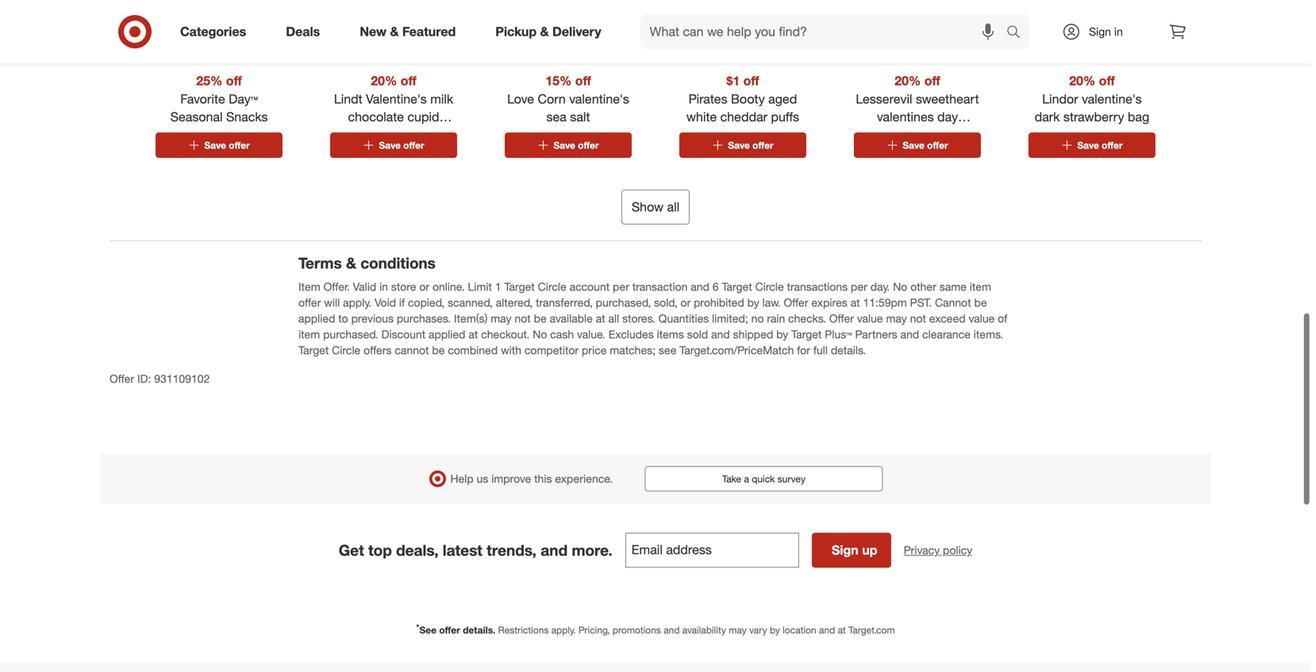Task type: locate. For each thing, give the bounding box(es) containing it.
4 save offer button from the left
[[679, 133, 807, 158]]

or up copied,
[[419, 280, 429, 294]]

save down sea
[[554, 139, 575, 151]]

1 vertical spatial in
[[379, 280, 388, 294]]

sign left up
[[832, 543, 859, 558]]

4 off from the left
[[743, 73, 759, 88]]

1 horizontal spatial all
[[667, 199, 680, 215]]

offer left id:
[[110, 372, 134, 386]]

20% up lindor
[[1069, 73, 1096, 88]]

0 horizontal spatial or
[[419, 280, 429, 294]]

at
[[851, 296, 860, 310], [596, 312, 605, 326], [469, 328, 478, 342], [838, 624, 846, 636]]

offer down salt
[[578, 139, 599, 151]]

0 vertical spatial no
[[893, 280, 908, 294]]

per left day. on the right of the page
[[851, 280, 868, 294]]

2 horizontal spatial &
[[540, 24, 549, 39]]

purchased,
[[596, 296, 651, 310]]

1 horizontal spatial valentine's
[[1082, 91, 1142, 107]]

by down rain
[[777, 328, 788, 342]]

value up items.
[[969, 312, 995, 326]]

1 value from the left
[[857, 312, 883, 326]]

2 value from the left
[[969, 312, 995, 326]]

pirates
[[689, 91, 728, 107]]

off up day™
[[226, 73, 242, 88]]

apply. inside * see offer details. restrictions apply. pricing, promotions and availability may vary by location and at target.com
[[551, 624, 576, 636]]

other
[[911, 280, 937, 294]]

6 off from the left
[[1099, 73, 1115, 88]]

offer down cheddar
[[753, 139, 774, 151]]

2 save from the left
[[379, 139, 401, 151]]

save offer
[[204, 139, 250, 151], [379, 139, 424, 151], [554, 139, 599, 151], [728, 139, 774, 151], [903, 139, 948, 151], [1077, 139, 1123, 151]]

puffs
[[771, 109, 799, 125]]

save offer down cheddar
[[728, 139, 774, 151]]

1 vertical spatial details.
[[463, 624, 496, 636]]

apply. left pricing,
[[551, 624, 576, 636]]

item
[[970, 280, 992, 294], [298, 328, 320, 342]]

may left vary
[[729, 624, 747, 636]]

offer down cupid
[[403, 139, 424, 151]]

1 horizontal spatial not
[[910, 312, 926, 326]]

save down seasonal
[[204, 139, 226, 151]]

5 save from the left
[[903, 139, 925, 151]]

applied down purchases.
[[429, 328, 466, 342]]

and left availability
[[664, 624, 680, 636]]

1 vertical spatial apply.
[[551, 624, 576, 636]]

2 horizontal spatial 20%
[[1069, 73, 1096, 88]]

off inside 25% off favorite day™ seasonal snacks
[[226, 73, 242, 88]]

help us improve this experience.
[[450, 472, 613, 486]]

value up partners
[[857, 312, 883, 326]]

1 20% from the left
[[371, 73, 397, 88]]

valentine's
[[366, 91, 427, 107]]

lindt
[[334, 91, 363, 107]]

off up valentine's
[[401, 73, 417, 88]]

may inside * see offer details. restrictions apply. pricing, promotions and availability may vary by location and at target.com
[[729, 624, 747, 636]]

by inside * see offer details. restrictions apply. pricing, promotions and availability may vary by location and at target.com
[[770, 624, 780, 636]]

off right $1
[[743, 73, 759, 88]]

be right cannot at the top right
[[974, 296, 987, 310]]

target up 'altered,'
[[504, 280, 535, 294]]

not down pst.
[[910, 312, 926, 326]]

1 vertical spatial all
[[608, 312, 619, 326]]

per
[[613, 280, 629, 294], [851, 280, 868, 294]]

item
[[298, 280, 320, 294]]

save for white
[[728, 139, 750, 151]]

save offer button down sea
[[505, 133, 632, 158]]

offer for snacks
[[229, 139, 250, 151]]

5 save offer button from the left
[[854, 133, 981, 158]]

items
[[657, 328, 684, 342]]

offer down day
[[927, 139, 948, 151]]

0 vertical spatial offer
[[784, 296, 809, 310]]

see
[[419, 624, 437, 636]]

help
[[450, 472, 474, 486]]

off inside 20% off lindor valentine's dark strawberry bag
[[1099, 73, 1115, 88]]

1 horizontal spatial apply.
[[551, 624, 576, 636]]

off up sweetheart
[[925, 73, 940, 88]]

2 20% from the left
[[895, 73, 921, 88]]

value
[[857, 312, 883, 326], [969, 312, 995, 326]]

6 save offer from the left
[[1077, 139, 1123, 151]]

account
[[570, 280, 610, 294]]

not
[[515, 312, 531, 326], [910, 312, 926, 326]]

save offer down snacks at the left top of the page
[[204, 139, 250, 151]]

1 save offer button from the left
[[156, 133, 283, 158]]

applied down will
[[298, 312, 335, 326]]

2 horizontal spatial circle
[[755, 280, 784, 294]]

0 horizontal spatial in
[[379, 280, 388, 294]]

value.
[[577, 328, 606, 342]]

circle up law. on the top of page
[[755, 280, 784, 294]]

0 horizontal spatial sign
[[832, 543, 859, 558]]

be
[[974, 296, 987, 310], [534, 312, 547, 326], [432, 343, 445, 357]]

save offer down cupid
[[379, 139, 424, 151]]

trends,
[[487, 541, 537, 559]]

save offer button down 'strawberry'
[[1029, 133, 1156, 158]]

pricing,
[[579, 624, 610, 636]]

1 horizontal spatial per
[[851, 280, 868, 294]]

3 save from the left
[[554, 139, 575, 151]]

0 horizontal spatial &
[[346, 254, 356, 272]]

sign inside button
[[832, 543, 859, 558]]

offer
[[784, 296, 809, 310], [829, 312, 854, 326], [110, 372, 134, 386]]

may down 11:59pm
[[886, 312, 907, 326]]

may
[[491, 312, 512, 326], [886, 312, 907, 326], [729, 624, 747, 636]]

3 20% from the left
[[1069, 73, 1096, 88]]

valentine's up salt
[[569, 91, 629, 107]]

save offer button down valentines
[[854, 133, 981, 158]]

0 horizontal spatial item
[[298, 328, 320, 342]]

0 horizontal spatial details.
[[463, 624, 496, 636]]

20% inside 20% off lindor valentine's dark strawberry bag
[[1069, 73, 1096, 88]]

1 horizontal spatial may
[[729, 624, 747, 636]]

& inside the terms & conditions item offer. valid in store or online. limit 1 target circle account per transaction and 6 target circle transactions per day. no other same item offer will apply. void if copied, scanned, altered, transferred, purchased, sold, or prohibited by law. offer expires at 11:59pm pst. cannot be applied to previous purchases. item(s) may not be available at all stores. quantities limited; no rain checks. offer value may not exceed value of item purchased. discount applied at checkout. no cash value. excludes items sold and shipped by target plus™ partners and clearance items. target circle offers cannot be combined with competitor price matches; see target.com/pricematch for full details.
[[346, 254, 356, 272]]

20% for valentine's
[[371, 73, 397, 88]]

offer down item
[[298, 296, 321, 310]]

0 horizontal spatial apply.
[[343, 296, 372, 310]]

all down purchased,
[[608, 312, 619, 326]]

save down 'chocolate'
[[379, 139, 401, 151]]

popcorn
[[894, 127, 942, 143]]

dark
[[1035, 109, 1060, 125]]

prohibited
[[694, 296, 744, 310]]

& for terms
[[346, 254, 356, 272]]

1 vertical spatial offer
[[829, 312, 854, 326]]

at inside * see offer details. restrictions apply. pricing, promotions and availability may vary by location and at target.com
[[838, 624, 846, 636]]

per up purchased,
[[613, 280, 629, 294]]

1 horizontal spatial in
[[1114, 25, 1123, 38]]

0 horizontal spatial 20%
[[371, 73, 397, 88]]

offer for chocolate
[[403, 139, 424, 151]]

valentine's up 'strawberry'
[[1082, 91, 1142, 107]]

at left the "target.com"
[[838, 624, 846, 636]]

sign for sign up
[[832, 543, 859, 558]]

0 horizontal spatial value
[[857, 312, 883, 326]]

same
[[940, 280, 967, 294]]

at up value.
[[596, 312, 605, 326]]

save offer button for white
[[679, 133, 807, 158]]

& up the valid
[[346, 254, 356, 272]]

details. inside the terms & conditions item offer. valid in store or online. limit 1 target circle account per transaction and 6 target circle transactions per day. no other same item offer will apply. void if copied, scanned, altered, transferred, purchased, sold, or prohibited by law. offer expires at 11:59pm pst. cannot be applied to previous purchases. item(s) may not be available at all stores. quantities limited; no rain checks. offer value may not exceed value of item purchased. discount applied at checkout. no cash value. excludes items sold and shipped by target plus™ partners and clearance items. target circle offers cannot be combined with competitor price matches; see target.com/pricematch for full details.
[[831, 343, 866, 357]]

valid
[[353, 280, 376, 294]]

offer down snacks at the left top of the page
[[229, 139, 250, 151]]

search
[[999, 25, 1038, 41]]

details. down plus™
[[831, 343, 866, 357]]

booty
[[731, 91, 765, 107]]

0 horizontal spatial per
[[613, 280, 629, 294]]

law.
[[763, 296, 781, 310]]

0 vertical spatial be
[[974, 296, 987, 310]]

3 save offer button from the left
[[505, 133, 632, 158]]

save down cheddar
[[728, 139, 750, 151]]

target.com/pricematch
[[680, 343, 794, 357]]

save offer down valentines
[[903, 139, 948, 151]]

20% inside 20% off lesserevil sweetheart valentines day popcorn
[[895, 73, 921, 88]]

this
[[534, 472, 552, 486]]

circle down purchased. at left
[[332, 343, 361, 357]]

offer for sea
[[578, 139, 599, 151]]

seasonal
[[170, 109, 223, 125]]

vary
[[749, 624, 767, 636]]

circle up transferred,
[[538, 280, 567, 294]]

show
[[632, 199, 664, 215]]

off inside $1 off pirates booty aged white cheddar puffs
[[743, 73, 759, 88]]

offer for day
[[927, 139, 948, 151]]

no right day. on the right of the page
[[893, 280, 908, 294]]

0 vertical spatial sign
[[1089, 25, 1111, 38]]

1 off from the left
[[226, 73, 242, 88]]

& right pickup
[[540, 24, 549, 39]]

3 save offer from the left
[[554, 139, 599, 151]]

0 vertical spatial in
[[1114, 25, 1123, 38]]

save for day
[[903, 139, 925, 151]]

offer right "see"
[[439, 624, 460, 636]]

by right vary
[[770, 624, 780, 636]]

improve
[[492, 472, 531, 486]]

1 vertical spatial by
[[777, 328, 788, 342]]

by up no
[[748, 296, 759, 310]]

for
[[797, 343, 810, 357]]

2 save offer from the left
[[379, 139, 424, 151]]

off inside 20% off lindt valentine's milk chocolate cupid arrows
[[401, 73, 417, 88]]

2 off from the left
[[401, 73, 417, 88]]

save down valentines
[[903, 139, 925, 151]]

matches;
[[610, 343, 656, 357]]

1 horizontal spatial circle
[[538, 280, 567, 294]]

3 off from the left
[[575, 73, 591, 88]]

20% up lesserevil
[[895, 73, 921, 88]]

1 vertical spatial item
[[298, 328, 320, 342]]

sold
[[687, 328, 708, 342]]

chocolate
[[348, 109, 404, 125]]

or
[[419, 280, 429, 294], [681, 296, 691, 310]]

item right same
[[970, 280, 992, 294]]

save for sea
[[554, 139, 575, 151]]

1 vertical spatial sign
[[832, 543, 859, 558]]

& right new
[[390, 24, 399, 39]]

0 horizontal spatial valentine's
[[569, 91, 629, 107]]

will
[[324, 296, 340, 310]]

4 save from the left
[[728, 139, 750, 151]]

checkout.
[[481, 328, 530, 342]]

get
[[339, 541, 364, 559]]

0 horizontal spatial applied
[[298, 312, 335, 326]]

purchased.
[[323, 328, 378, 342]]

5 save offer from the left
[[903, 139, 948, 151]]

sea
[[547, 109, 567, 125]]

20% inside 20% off lindt valentine's milk chocolate cupid arrows
[[371, 73, 397, 88]]

latest
[[443, 541, 483, 559]]

0 horizontal spatial all
[[608, 312, 619, 326]]

save down 'strawberry'
[[1077, 139, 1099, 151]]

save for snacks
[[204, 139, 226, 151]]

offer inside * see offer details. restrictions apply. pricing, promotions and availability may vary by location and at target.com
[[439, 624, 460, 636]]

off inside 20% off lesserevil sweetheart valentines day popcorn
[[925, 73, 940, 88]]

20% for valentine's
[[1069, 73, 1096, 88]]

in up void
[[379, 280, 388, 294]]

0 vertical spatial details.
[[831, 343, 866, 357]]

20% up valentine's
[[371, 73, 397, 88]]

1 horizontal spatial be
[[534, 312, 547, 326]]

1 vertical spatial or
[[681, 296, 691, 310]]

save offer button down seasonal
[[156, 133, 283, 158]]

save offer button down cheddar
[[679, 133, 807, 158]]

save offer down 'strawberry'
[[1077, 139, 1123, 151]]

15% off love corn valentine's sea salt
[[507, 73, 629, 125]]

4 save offer from the left
[[728, 139, 774, 151]]

featured
[[402, 24, 456, 39]]

circle
[[538, 280, 567, 294], [755, 280, 784, 294], [332, 343, 361, 357]]

off right the 15%
[[575, 73, 591, 88]]

0 vertical spatial or
[[419, 280, 429, 294]]

0 horizontal spatial no
[[533, 328, 547, 342]]

save offer for sea
[[554, 139, 599, 151]]

None text field
[[625, 533, 799, 568]]

2 vertical spatial be
[[432, 343, 445, 357]]

save offer for chocolate
[[379, 139, 424, 151]]

save offer down salt
[[554, 139, 599, 151]]

offer up the checks. at the top of the page
[[784, 296, 809, 310]]

& for new
[[390, 24, 399, 39]]

0 vertical spatial apply.
[[343, 296, 372, 310]]

offer inside the terms & conditions item offer. valid in store or online. limit 1 target circle account per transaction and 6 target circle transactions per day. no other same item offer will apply. void if copied, scanned, altered, transferred, purchased, sold, or prohibited by law. offer expires at 11:59pm pst. cannot be applied to previous purchases. item(s) may not be available at all stores. quantities limited; no rain checks. offer value may not exceed value of item purchased. discount applied at checkout. no cash value. excludes items sold and shipped by target plus™ partners and clearance items. target circle offers cannot be combined with competitor price matches; see target.com/pricematch for full details.
[[298, 296, 321, 310]]

off up 'strawberry'
[[1099, 73, 1115, 88]]

valentines
[[877, 109, 934, 125]]

1 horizontal spatial applied
[[429, 328, 466, 342]]

1 not from the left
[[515, 312, 531, 326]]

target down the checks. at the top of the page
[[792, 328, 822, 342]]

pst.
[[910, 296, 932, 310]]

offer down 'strawberry'
[[1102, 139, 1123, 151]]

save offer button for strawberry
[[1029, 133, 1156, 158]]

1 vertical spatial no
[[533, 328, 547, 342]]

salt
[[570, 109, 590, 125]]

off for corn
[[575, 73, 591, 88]]

6 save offer button from the left
[[1029, 133, 1156, 158]]

show all
[[632, 199, 680, 215]]

off for sweetheart
[[925, 73, 940, 88]]

off inside 15% off love corn valentine's sea salt
[[575, 73, 591, 88]]

1 horizontal spatial no
[[893, 280, 908, 294]]

may up the "checkout."
[[491, 312, 512, 326]]

1 horizontal spatial 20%
[[895, 73, 921, 88]]

2 vertical spatial offer
[[110, 372, 134, 386]]

1 horizontal spatial offer
[[784, 296, 809, 310]]

2 save offer button from the left
[[330, 133, 457, 158]]

offer
[[229, 139, 250, 151], [403, 139, 424, 151], [578, 139, 599, 151], [753, 139, 774, 151], [927, 139, 948, 151], [1102, 139, 1123, 151], [298, 296, 321, 310], [439, 624, 460, 636]]

apply. down the valid
[[343, 296, 372, 310]]

1 horizontal spatial sign
[[1089, 25, 1111, 38]]

not down 'altered,'
[[515, 312, 531, 326]]

2 valentine's from the left
[[1082, 91, 1142, 107]]

in up 20% off lindor valentine's dark strawberry bag
[[1114, 25, 1123, 38]]

no up competitor
[[533, 328, 547, 342]]

deals
[[286, 24, 320, 39]]

categories link
[[167, 14, 266, 49]]

transferred,
[[536, 296, 593, 310]]

be down transferred,
[[534, 312, 547, 326]]

shipped
[[733, 328, 773, 342]]

1 horizontal spatial item
[[970, 280, 992, 294]]

details. left restrictions
[[463, 624, 496, 636]]

20% off lesserevil sweetheart valentines day popcorn
[[856, 73, 979, 143]]

offer up plus™
[[829, 312, 854, 326]]

1 horizontal spatial &
[[390, 24, 399, 39]]

all right show
[[667, 199, 680, 215]]

or up quantities
[[681, 296, 691, 310]]

sign up 20% off lindor valentine's dark strawberry bag
[[1089, 25, 1111, 38]]

a
[[744, 473, 749, 485]]

if
[[399, 296, 405, 310]]

be right cannot
[[432, 343, 445, 357]]

2 vertical spatial by
[[770, 624, 780, 636]]

0 vertical spatial applied
[[298, 312, 335, 326]]

1 horizontal spatial details.
[[831, 343, 866, 357]]

0 vertical spatial all
[[667, 199, 680, 215]]

new & featured
[[360, 24, 456, 39]]

1 valentine's from the left
[[569, 91, 629, 107]]

6 save from the left
[[1077, 139, 1099, 151]]

experience.
[[555, 472, 613, 486]]

5 off from the left
[[925, 73, 940, 88]]

delivery
[[553, 24, 601, 39]]

1 save offer from the left
[[204, 139, 250, 151]]

sweetheart
[[916, 91, 979, 107]]

1 horizontal spatial value
[[969, 312, 995, 326]]

item left purchased. at left
[[298, 328, 320, 342]]

save offer button down 'chocolate'
[[330, 133, 457, 158]]

save for strawberry
[[1077, 139, 1099, 151]]

1 save from the left
[[204, 139, 226, 151]]

save offer for day
[[903, 139, 948, 151]]

0 horizontal spatial not
[[515, 312, 531, 326]]

target down purchased. at left
[[298, 343, 329, 357]]



Task type: vqa. For each thing, say whether or not it's contained in the screenshot.
Sweetheart
yes



Task type: describe. For each thing, give the bounding box(es) containing it.
off for valentine's
[[1099, 73, 1115, 88]]

2 horizontal spatial may
[[886, 312, 907, 326]]

save offer for strawberry
[[1077, 139, 1123, 151]]

2 horizontal spatial offer
[[829, 312, 854, 326]]

available
[[550, 312, 593, 326]]

20% for sweetheart
[[895, 73, 921, 88]]

target.com
[[849, 624, 895, 636]]

no
[[751, 312, 764, 326]]

item(s)
[[454, 312, 488, 326]]

1 vertical spatial be
[[534, 312, 547, 326]]

more.
[[572, 541, 613, 559]]

2 per from the left
[[851, 280, 868, 294]]

take
[[722, 473, 742, 485]]

valentine's inside 20% off lindor valentine's dark strawberry bag
[[1082, 91, 1142, 107]]

items.
[[974, 328, 1004, 342]]

pickup
[[496, 24, 537, 39]]

arrows
[[375, 127, 413, 143]]

excludes
[[609, 328, 654, 342]]

checks.
[[788, 312, 826, 326]]

all inside the terms & conditions item offer. valid in store or online. limit 1 target circle account per transaction and 6 target circle transactions per day. no other same item offer will apply. void if copied, scanned, altered, transferred, purchased, sold, or prohibited by law. offer expires at 11:59pm pst. cannot be applied to previous purchases. item(s) may not be available at all stores. quantities limited; no rain checks. offer value may not exceed value of item purchased. discount applied at checkout. no cash value. excludes items sold and shipped by target plus™ partners and clearance items. target circle offers cannot be combined with competitor price matches; see target.com/pricematch for full details.
[[608, 312, 619, 326]]

* see offer details. restrictions apply. pricing, promotions and availability may vary by location and at target.com
[[416, 622, 895, 636]]

save offer button for day
[[854, 133, 981, 158]]

in inside sign in link
[[1114, 25, 1123, 38]]

and down limited;
[[711, 328, 730, 342]]

valentine's inside 15% off love corn valentine's sea salt
[[569, 91, 629, 107]]

1 per from the left
[[613, 280, 629, 294]]

off for valentine's
[[401, 73, 417, 88]]

bag
[[1128, 109, 1150, 125]]

categories
[[180, 24, 246, 39]]

combined
[[448, 343, 498, 357]]

lesserevil
[[856, 91, 913, 107]]

and right 'location'
[[819, 624, 835, 636]]

1 vertical spatial applied
[[429, 328, 466, 342]]

0 horizontal spatial be
[[432, 343, 445, 357]]

pickup & delivery
[[496, 24, 601, 39]]

in inside the terms & conditions item offer. valid in store or online. limit 1 target circle account per transaction and 6 target circle transactions per day. no other same item offer will apply. void if copied, scanned, altered, transferred, purchased, sold, or prohibited by law. offer expires at 11:59pm pst. cannot be applied to previous purchases. item(s) may not be available at all stores. quantities limited; no rain checks. offer value may not exceed value of item purchased. discount applied at checkout. no cash value. excludes items sold and shipped by target plus™ partners and clearance items. target circle offers cannot be combined with competitor price matches; see target.com/pricematch for full details.
[[379, 280, 388, 294]]

and right partners
[[901, 328, 919, 342]]

limit
[[468, 280, 492, 294]]

competitor
[[525, 343, 579, 357]]

conditions
[[361, 254, 436, 272]]

offers
[[364, 343, 392, 357]]

deals,
[[396, 541, 439, 559]]

off for day™
[[226, 73, 242, 88]]

11:59pm
[[863, 296, 907, 310]]

offer id: 931109102
[[110, 372, 210, 386]]

transactions
[[787, 280, 848, 294]]

all inside button
[[667, 199, 680, 215]]

transaction
[[633, 280, 688, 294]]

new
[[360, 24, 387, 39]]

cannot
[[935, 296, 971, 310]]

cheddar
[[721, 109, 768, 125]]

purchases.
[[397, 312, 451, 326]]

cupid
[[408, 109, 439, 125]]

25%
[[196, 73, 223, 88]]

offer for strawberry
[[1102, 139, 1123, 151]]

& for pickup
[[540, 24, 549, 39]]

2 horizontal spatial be
[[974, 296, 987, 310]]

day
[[938, 109, 958, 125]]

aged
[[769, 91, 797, 107]]

deals link
[[272, 14, 340, 49]]

off for booty
[[743, 73, 759, 88]]

6
[[713, 280, 719, 294]]

sign for sign in
[[1089, 25, 1111, 38]]

target right 6
[[722, 280, 752, 294]]

save offer for snacks
[[204, 139, 250, 151]]

day™
[[229, 91, 258, 107]]

discount
[[382, 328, 426, 342]]

search button
[[999, 14, 1038, 52]]

$1
[[727, 73, 740, 88]]

0 vertical spatial item
[[970, 280, 992, 294]]

and left 6
[[691, 280, 710, 294]]

What can we help you find? suggestions appear below search field
[[640, 14, 1011, 49]]

save offer button for chocolate
[[330, 133, 457, 158]]

price
[[582, 343, 607, 357]]

full
[[814, 343, 828, 357]]

get top deals, latest trends, and more.
[[339, 541, 613, 559]]

privacy policy link
[[904, 543, 973, 559]]

details. inside * see offer details. restrictions apply. pricing, promotions and availability may vary by location and at target.com
[[463, 624, 496, 636]]

and left more.
[[541, 541, 568, 559]]

restrictions
[[498, 624, 549, 636]]

privacy
[[904, 544, 940, 557]]

strawberry
[[1064, 109, 1124, 125]]

availability
[[682, 624, 726, 636]]

scanned,
[[448, 296, 493, 310]]

clearance
[[923, 328, 971, 342]]

offer for white
[[753, 139, 774, 151]]

0 horizontal spatial offer
[[110, 372, 134, 386]]

2 not from the left
[[910, 312, 926, 326]]

with
[[501, 343, 522, 357]]

at up the combined
[[469, 328, 478, 342]]

online.
[[433, 280, 465, 294]]

save offer button for sea
[[505, 133, 632, 158]]

save offer for white
[[728, 139, 774, 151]]

store
[[391, 280, 416, 294]]

copied,
[[408, 296, 445, 310]]

take a quick survey
[[722, 473, 806, 485]]

void
[[375, 296, 396, 310]]

sign in link
[[1049, 14, 1148, 49]]

love
[[507, 91, 534, 107]]

save for chocolate
[[379, 139, 401, 151]]

partners
[[855, 328, 898, 342]]

sign up
[[832, 543, 878, 558]]

at right expires
[[851, 296, 860, 310]]

show all button
[[621, 190, 690, 225]]

0 vertical spatial by
[[748, 296, 759, 310]]

up
[[862, 543, 878, 558]]

us
[[477, 472, 488, 486]]

terms
[[298, 254, 342, 272]]

favorite
[[180, 91, 225, 107]]

privacy policy
[[904, 544, 973, 557]]

1 horizontal spatial or
[[681, 296, 691, 310]]

quantities
[[659, 312, 709, 326]]

altered,
[[496, 296, 533, 310]]

sign in
[[1089, 25, 1123, 38]]

quick
[[752, 473, 775, 485]]

survey
[[778, 473, 806, 485]]

exceed
[[929, 312, 966, 326]]

931109102
[[154, 372, 210, 386]]

0 horizontal spatial may
[[491, 312, 512, 326]]

id:
[[137, 372, 151, 386]]

terms & conditions item offer. valid in store or online. limit 1 target circle account per transaction and 6 target circle transactions per day. no other same item offer will apply. void if copied, scanned, altered, transferred, purchased, sold, or prohibited by law. offer expires at 11:59pm pst. cannot be applied to previous purchases. item(s) may not be available at all stores. quantities limited; no rain checks. offer value may not exceed value of item purchased. discount applied at checkout. no cash value. excludes items sold and shipped by target plus™ partners and clearance items. target circle offers cannot be combined with competitor price matches; see target.com/pricematch for full details.
[[298, 254, 1011, 357]]

rain
[[767, 312, 785, 326]]

white
[[687, 109, 717, 125]]

see
[[659, 343, 677, 357]]

apply. inside the terms & conditions item offer. valid in store or online. limit 1 target circle account per transaction and 6 target circle transactions per day. no other same item offer will apply. void if copied, scanned, altered, transferred, purchased, sold, or prohibited by law. offer expires at 11:59pm pst. cannot be applied to previous purchases. item(s) may not be available at all stores. quantities limited; no rain checks. offer value may not exceed value of item purchased. discount applied at checkout. no cash value. excludes items sold and shipped by target plus™ partners and clearance items. target circle offers cannot be combined with competitor price matches; see target.com/pricematch for full details.
[[343, 296, 372, 310]]

0 horizontal spatial circle
[[332, 343, 361, 357]]

save offer button for snacks
[[156, 133, 283, 158]]

location
[[783, 624, 817, 636]]



